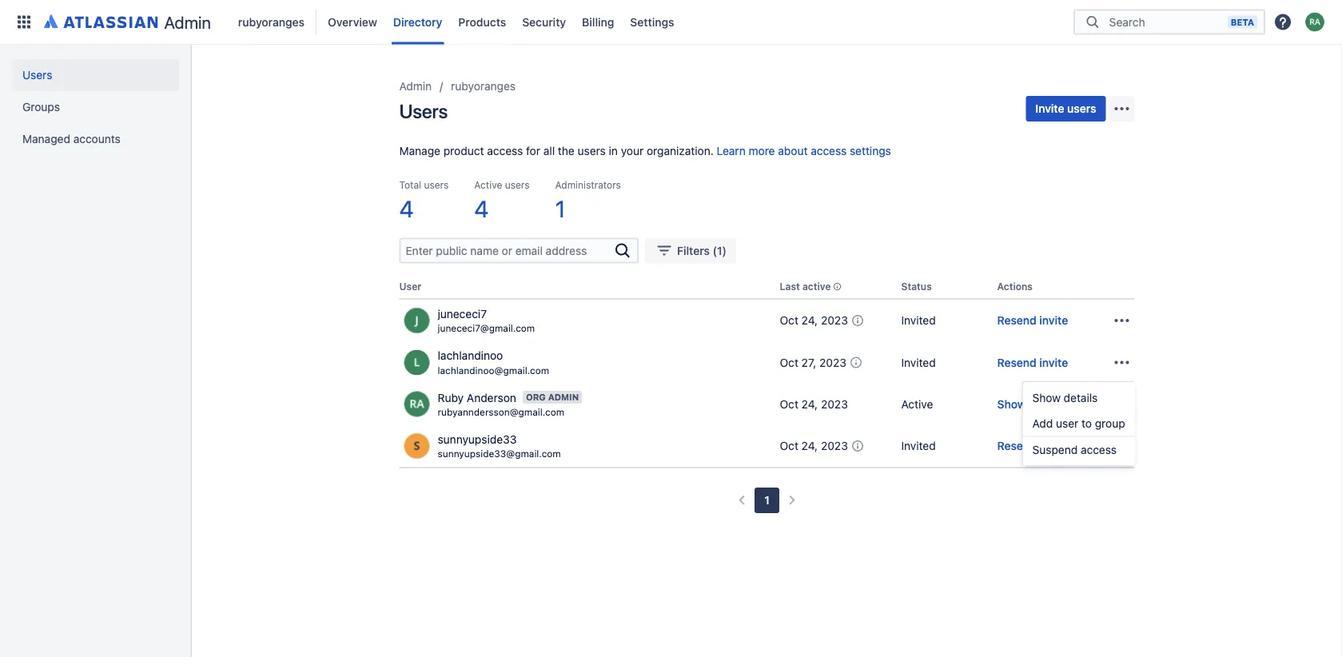 Task type: describe. For each thing, give the bounding box(es) containing it.
org admin
[[526, 392, 579, 403]]

users link
[[13, 59, 179, 91]]

1 vertical spatial rubyoranges
[[451, 80, 516, 93]]

rubyoranges link inside global navigation element
[[233, 9, 309, 35]]

for
[[526, 144, 540, 157]]

suspend
[[1033, 443, 1078, 456]]

settings
[[850, 144, 891, 157]]

Search field
[[1105, 8, 1228, 36]]

accounts
[[73, 132, 121, 146]]

manage
[[399, 144, 441, 157]]

learn more about access settings link
[[717, 144, 891, 157]]

info image for oct 27, 2023
[[847, 353, 866, 372]]

oct for junececi7
[[780, 314, 799, 327]]

admin
[[548, 392, 579, 403]]

1 vertical spatial rubyoranges link
[[451, 77, 516, 96]]

ruby
[[438, 391, 464, 404]]

user
[[1056, 416, 1079, 430]]

pagination element
[[729, 488, 805, 513]]

junececi7
[[438, 307, 487, 321]]

total users 4
[[399, 179, 449, 222]]

group
[[1095, 416, 1125, 430]]

oct for sunnyupside33
[[780, 439, 799, 452]]

show details for show details link on top of add user to group
[[1033, 391, 1098, 404]]

help icon image
[[1274, 12, 1293, 32]]

administrators 1
[[555, 179, 621, 222]]

lachlandinoo@gmail.com
[[438, 364, 549, 376]]

resend invite for sunnyupside33
[[997, 439, 1068, 452]]

resend invite for lachlandinoo
[[997, 356, 1068, 369]]

27,
[[802, 356, 817, 369]]

resend for sunnyupside33
[[997, 439, 1037, 452]]

1 inside administrators 1
[[555, 195, 566, 222]]

junececi7@gmail.com
[[438, 323, 535, 334]]

invite for sunnyupside33
[[1040, 439, 1068, 452]]

oct 24, 2023 for junececi7
[[780, 314, 848, 327]]

users left in
[[578, 144, 606, 157]]

beta
[[1231, 17, 1254, 27]]

show details link up add
[[997, 396, 1065, 412]]

administrators
[[555, 179, 621, 191]]

show details for show details link on top of add
[[997, 397, 1065, 411]]

invite users button
[[1026, 96, 1106, 122]]

add
[[1033, 416, 1053, 430]]

about
[[778, 144, 808, 157]]

Enter public name or email address text field
[[401, 239, 613, 262]]

anderson
[[467, 391, 516, 404]]

sunnyupside33@gmail.com
[[438, 448, 561, 459]]

settings link
[[626, 9, 679, 35]]

security
[[522, 15, 566, 28]]

rubyoranges inside global navigation element
[[238, 15, 305, 28]]

0 vertical spatial info image
[[831, 280, 844, 293]]

show for show details link on top of add user to group
[[1033, 391, 1061, 404]]

sunnyupside33
[[438, 433, 517, 446]]

admin inside global navigation element
[[164, 12, 211, 32]]

1 inside "button"
[[764, 494, 770, 507]]

2 oct 24, 2023 from the top
[[780, 397, 848, 411]]

ruby anderson
[[438, 391, 516, 404]]

resend invite button for sunnyupside33
[[997, 438, 1068, 454]]

products
[[458, 15, 506, 28]]

active users 4
[[474, 179, 530, 222]]

rubyanndersson@gmail.com
[[438, 406, 565, 417]]

resend invite for junececi7
[[997, 314, 1068, 327]]

organization.
[[647, 144, 714, 157]]

details for show details link on top of add user to group
[[1064, 391, 1098, 404]]

lachlandinoo
[[438, 349, 503, 362]]

24, for sunnyupside33
[[802, 439, 818, 452]]

invited for lachlandinoo
[[901, 356, 936, 369]]

status
[[901, 280, 932, 292]]

users for active users 4
[[505, 179, 530, 191]]

active for active
[[901, 397, 933, 411]]

actions
[[997, 280, 1033, 292]]

directory link
[[388, 9, 447, 35]]

resend for lachlandinoo
[[997, 356, 1037, 369]]

lachlandinoo lachlandinoo@gmail.com
[[438, 349, 549, 376]]

appswitcher icon image
[[14, 12, 34, 32]]

invited for sunnyupside33
[[901, 439, 936, 452]]

3 oct from the top
[[780, 397, 799, 411]]



Task type: vqa. For each thing, say whether or not it's contained in the screenshot.
"rubyoranges" within the rubyoranges "link"
yes



Task type: locate. For each thing, give the bounding box(es) containing it.
2 vertical spatial info image
[[847, 353, 866, 372]]

2023 for sunnyupside33
[[821, 439, 848, 452]]

active
[[474, 179, 502, 191], [901, 397, 933, 411]]

1 vertical spatial oct 24, 2023
[[780, 397, 848, 411]]

show details inside show details link
[[1033, 391, 1098, 404]]

show details link up add user to group
[[1023, 385, 1135, 410]]

resend invite button for junececi7
[[997, 313, 1068, 329]]

4 for active users 4
[[474, 195, 489, 222]]

2 invite from the top
[[1040, 356, 1068, 369]]

0 horizontal spatial show
[[997, 397, 1026, 411]]

oct up "pagination" "element"
[[780, 439, 799, 452]]

0 vertical spatial 24,
[[802, 314, 818, 327]]

invite for lachlandinoo
[[1040, 356, 1068, 369]]

access
[[487, 144, 523, 157], [811, 144, 847, 157], [1081, 443, 1117, 456]]

2023 for junececi7
[[821, 314, 848, 327]]

oct down 'last'
[[780, 314, 799, 327]]

3 resend invite button from the top
[[997, 438, 1068, 454]]

to
[[1082, 416, 1092, 430]]

rubyoranges
[[238, 15, 305, 28], [451, 80, 516, 93]]

1 vertical spatial resend invite button
[[997, 354, 1068, 370]]

1 vertical spatial users
[[399, 100, 448, 122]]

learn
[[717, 144, 746, 157]]

add user to group
[[1033, 416, 1125, 430]]

4
[[399, 195, 414, 222], [474, 195, 489, 222]]

1 resend from the top
[[997, 314, 1037, 327]]

security link
[[517, 9, 571, 35]]

total
[[399, 179, 421, 191]]

2 resend invite from the top
[[997, 356, 1068, 369]]

filters (1)
[[677, 244, 727, 257]]

0 vertical spatial oct 24, 2023
[[780, 314, 848, 327]]

products link
[[454, 9, 511, 35]]

suspend access
[[1033, 443, 1117, 456]]

show
[[1033, 391, 1061, 404], [997, 397, 1026, 411]]

invited
[[901, 314, 936, 327], [901, 356, 936, 369], [901, 439, 936, 452]]

admin banner
[[0, 0, 1342, 45]]

oct
[[780, 314, 799, 327], [780, 356, 799, 369], [780, 397, 799, 411], [780, 439, 799, 452]]

oct 24, 2023 down oct 27, 2023 at the bottom right
[[780, 397, 848, 411]]

info image
[[848, 436, 867, 456]]

oct 24, 2023 for sunnyupside33
[[780, 439, 848, 452]]

0 horizontal spatial rubyoranges
[[238, 15, 305, 28]]

1 horizontal spatial rubyoranges link
[[451, 77, 516, 96]]

invite for junececi7
[[1040, 314, 1068, 327]]

show inside menu
[[1033, 391, 1061, 404]]

0 vertical spatial rubyoranges
[[238, 15, 305, 28]]

1 horizontal spatial show
[[1033, 391, 1061, 404]]

0 vertical spatial resend invite button
[[997, 313, 1068, 329]]

2 vertical spatial resend invite button
[[997, 438, 1068, 454]]

the
[[558, 144, 575, 157]]

24,
[[802, 314, 818, 327], [802, 397, 818, 411], [802, 439, 818, 452]]

4 inside active users 4
[[474, 195, 489, 222]]

(1)
[[713, 244, 727, 257]]

1 horizontal spatial 1
[[764, 494, 770, 507]]

1 vertical spatial invite
[[1040, 356, 1068, 369]]

2 invited from the top
[[901, 356, 936, 369]]

resend for junececi7
[[997, 314, 1037, 327]]

admin down directory link
[[399, 80, 432, 93]]

toggle navigation image
[[176, 64, 211, 96]]

admin up "toggle navigation" image at the left top of page
[[164, 12, 211, 32]]

manage product access for all the users in your organization. learn more about access settings
[[399, 144, 891, 157]]

1 horizontal spatial rubyoranges
[[451, 80, 516, 93]]

menu containing show details
[[1023, 385, 1135, 462]]

menu
[[1023, 385, 1135, 462]]

1 oct 24, 2023 from the top
[[780, 314, 848, 327]]

1 horizontal spatial active
[[901, 397, 933, 411]]

your
[[621, 144, 644, 157]]

1 horizontal spatial admin link
[[399, 77, 432, 96]]

0 horizontal spatial rubyoranges link
[[233, 9, 309, 35]]

1 horizontal spatial access
[[811, 144, 847, 157]]

resend invite down add
[[997, 439, 1068, 452]]

filters
[[677, 244, 710, 257]]

settings
[[630, 15, 674, 28]]

users for invite users
[[1067, 102, 1096, 115]]

active
[[803, 280, 831, 292]]

1 vertical spatial admin
[[399, 80, 432, 93]]

active for active users 4
[[474, 179, 502, 191]]

users
[[1067, 102, 1096, 115], [578, 144, 606, 157], [424, 179, 449, 191], [505, 179, 530, 191]]

billing
[[582, 15, 614, 28]]

1 vertical spatial active
[[901, 397, 933, 411]]

1 vertical spatial admin link
[[399, 77, 432, 96]]

show for show details link on top of add
[[997, 397, 1026, 411]]

users inside button
[[1067, 102, 1096, 115]]

access left "for"
[[487, 144, 523, 157]]

directory
[[393, 15, 442, 28]]

3 resend invite from the top
[[997, 439, 1068, 452]]

0 horizontal spatial access
[[487, 144, 523, 157]]

org
[[526, 392, 546, 403]]

info image for oct 24, 2023
[[848, 311, 867, 330]]

billing link
[[577, 9, 619, 35]]

24, for junececi7
[[802, 314, 818, 327]]

1 vertical spatial info image
[[848, 311, 867, 330]]

resend invite button down add
[[997, 438, 1068, 454]]

resend invite up add
[[997, 356, 1068, 369]]

show details up user
[[1033, 391, 1098, 404]]

invite
[[1036, 102, 1064, 115]]

show details up add
[[997, 397, 1065, 411]]

last active
[[780, 280, 831, 292]]

1 invite from the top
[[1040, 314, 1068, 327]]

1 vertical spatial invited
[[901, 356, 936, 369]]

details up add user to group
[[1064, 391, 1098, 404]]

0 vertical spatial resend invite
[[997, 314, 1068, 327]]

2 vertical spatial resend invite
[[997, 439, 1068, 452]]

4 for total users 4
[[399, 195, 414, 222]]

users inside active users 4
[[505, 179, 530, 191]]

0 horizontal spatial admin
[[164, 12, 211, 32]]

3 oct 24, 2023 from the top
[[780, 439, 848, 452]]

1 resend invite from the top
[[997, 314, 1068, 327]]

access right about
[[811, 144, 847, 157]]

3 invite from the top
[[1040, 439, 1068, 452]]

filters (1) button
[[645, 238, 736, 263]]

resend down actions
[[997, 314, 1037, 327]]

details for show details link on top of add
[[1029, 397, 1065, 411]]

0 vertical spatial admin
[[164, 12, 211, 32]]

2 resend invite button from the top
[[997, 354, 1068, 370]]

access inside menu
[[1081, 443, 1117, 456]]

1 horizontal spatial users
[[399, 100, 448, 122]]

resend invite button down actions
[[997, 313, 1068, 329]]

2 24, from the top
[[802, 397, 818, 411]]

resend down add
[[997, 439, 1037, 452]]

0 vertical spatial 1
[[555, 195, 566, 222]]

invite
[[1040, 314, 1068, 327], [1040, 356, 1068, 369], [1040, 439, 1068, 452]]

1 4 from the left
[[399, 195, 414, 222]]

3 invited from the top
[[901, 439, 936, 452]]

2023 for lachlandinoo
[[820, 356, 847, 369]]

global navigation element
[[10, 0, 1074, 44]]

2 vertical spatial resend
[[997, 439, 1037, 452]]

1 vertical spatial resend invite
[[997, 356, 1068, 369]]

oct 27, 2023
[[780, 356, 847, 369]]

groups link
[[13, 91, 179, 123]]

1 horizontal spatial 4
[[474, 195, 489, 222]]

0 horizontal spatial 4
[[399, 195, 414, 222]]

2 vertical spatial oct 24, 2023
[[780, 439, 848, 452]]

show details
[[1033, 391, 1098, 404], [997, 397, 1065, 411]]

4 oct from the top
[[780, 439, 799, 452]]

rubyoranges link
[[233, 9, 309, 35], [451, 77, 516, 96]]

0 horizontal spatial admin link
[[38, 9, 217, 35]]

show details link
[[1023, 385, 1135, 410], [997, 396, 1065, 412]]

in
[[609, 144, 618, 157]]

oct 24, 2023
[[780, 314, 848, 327], [780, 397, 848, 411], [780, 439, 848, 452]]

4 inside total users 4
[[399, 195, 414, 222]]

1 vertical spatial 1
[[764, 494, 770, 507]]

junececi7 junececi7@gmail.com
[[438, 307, 535, 334]]

atlassian image
[[44, 11, 158, 30], [44, 11, 158, 30]]

0 vertical spatial resend
[[997, 314, 1037, 327]]

oct left 27,
[[780, 356, 799, 369]]

0 vertical spatial admin link
[[38, 9, 217, 35]]

overview link
[[323, 9, 382, 35]]

resend invite button up add
[[997, 354, 1068, 370]]

admin link down directory link
[[399, 77, 432, 96]]

details
[[1064, 391, 1098, 404], [1029, 397, 1065, 411]]

last
[[780, 280, 800, 292]]

active inside active users 4
[[474, 179, 502, 191]]

1 resend invite button from the top
[[997, 313, 1068, 329]]

2 4 from the left
[[474, 195, 489, 222]]

24, left info image
[[802, 439, 818, 452]]

details inside menu
[[1064, 391, 1098, 404]]

oct down oct 27, 2023 at the bottom right
[[780, 397, 799, 411]]

search image
[[613, 241, 632, 260]]

user
[[399, 280, 421, 292]]

users for total users 4
[[424, 179, 449, 191]]

1
[[555, 195, 566, 222], [764, 494, 770, 507]]

resend invite down actions
[[997, 314, 1068, 327]]

1 vertical spatial resend
[[997, 356, 1037, 369]]

managed accounts link
[[13, 123, 179, 155]]

4 down the total
[[399, 195, 414, 222]]

search icon image
[[1083, 14, 1102, 30]]

0 horizontal spatial active
[[474, 179, 502, 191]]

oct for lachlandinoo
[[780, 356, 799, 369]]

2023
[[821, 314, 848, 327], [820, 356, 847, 369], [821, 397, 848, 411], [821, 439, 848, 452]]

2 vertical spatial 24,
[[802, 439, 818, 452]]

product
[[444, 144, 484, 157]]

details up add
[[1029, 397, 1065, 411]]

2 oct from the top
[[780, 356, 799, 369]]

resend
[[997, 314, 1037, 327], [997, 356, 1037, 369], [997, 439, 1037, 452]]

users right the total
[[424, 179, 449, 191]]

managed accounts
[[22, 132, 121, 146]]

4 up enter public name or email address 'text field' on the top left of page
[[474, 195, 489, 222]]

1 24, from the top
[[802, 314, 818, 327]]

more
[[749, 144, 775, 157]]

2 vertical spatial invited
[[901, 439, 936, 452]]

1 horizontal spatial admin
[[399, 80, 432, 93]]

0 vertical spatial invite
[[1040, 314, 1068, 327]]

0 vertical spatial users
[[22, 68, 52, 82]]

resend invite
[[997, 314, 1068, 327], [997, 356, 1068, 369], [997, 439, 1068, 452]]

2 horizontal spatial access
[[1081, 443, 1117, 456]]

users right invite
[[1067, 102, 1096, 115]]

admin link
[[38, 9, 217, 35], [399, 77, 432, 96]]

3 resend from the top
[[997, 439, 1037, 452]]

1 vertical spatial 24,
[[802, 397, 818, 411]]

resend invite button for lachlandinoo
[[997, 354, 1068, 370]]

users up manage
[[399, 100, 448, 122]]

resend up add
[[997, 356, 1037, 369]]

invite users
[[1036, 102, 1096, 115]]

sunnyupside33 sunnyupside33@gmail.com
[[438, 433, 561, 459]]

users up the groups
[[22, 68, 52, 82]]

0 vertical spatial invited
[[901, 314, 936, 327]]

0 vertical spatial rubyoranges link
[[233, 9, 309, 35]]

admin link up users link
[[38, 9, 217, 35]]

oct 24, 2023 down the active at the right top of page
[[780, 314, 848, 327]]

resend invite button
[[997, 313, 1068, 329], [997, 354, 1068, 370], [997, 438, 1068, 454]]

all
[[543, 144, 555, 157]]

oct 24, 2023 up "pagination" "element"
[[780, 439, 848, 452]]

users inside total users 4
[[424, 179, 449, 191]]

access down the group
[[1081, 443, 1117, 456]]

managed
[[22, 132, 70, 146]]

1 invited from the top
[[901, 314, 936, 327]]

account image
[[1306, 12, 1325, 32]]

1 button
[[755, 488, 779, 513]]

0 horizontal spatial users
[[22, 68, 52, 82]]

users down "for"
[[505, 179, 530, 191]]

admin
[[164, 12, 211, 32], [399, 80, 432, 93]]

3 24, from the top
[[802, 439, 818, 452]]

2 vertical spatial invite
[[1040, 439, 1068, 452]]

invited for junececi7
[[901, 314, 936, 327]]

24, down 27,
[[802, 397, 818, 411]]

1 oct from the top
[[780, 314, 799, 327]]

groups
[[22, 100, 60, 114]]

24, down 'last active' on the top right of the page
[[802, 314, 818, 327]]

0 horizontal spatial 1
[[555, 195, 566, 222]]

0 vertical spatial active
[[474, 179, 502, 191]]

2 resend from the top
[[997, 356, 1037, 369]]

info image
[[831, 280, 844, 293], [848, 311, 867, 330], [847, 353, 866, 372]]

overview
[[328, 15, 377, 28]]



